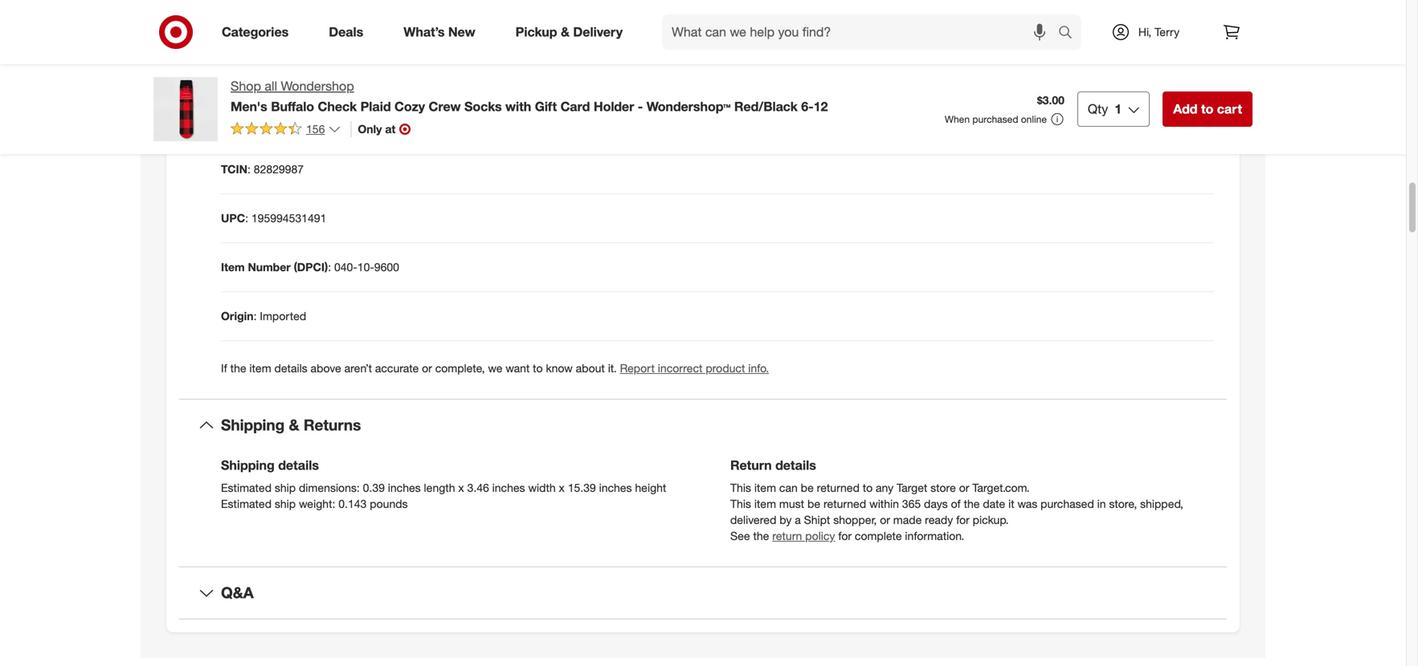 Task type: vqa. For each thing, say whether or not it's contained in the screenshot.
'accurate'
yes



Task type: locate. For each thing, give the bounding box(es) containing it.
delivery
[[573, 24, 623, 40]]

above
[[311, 362, 341, 376]]

purchased left in
[[1041, 497, 1094, 511]]

to right add
[[1201, 101, 1214, 117]]

shipping down shipping & returns
[[221, 458, 275, 474]]

ship left 'weight:'
[[275, 497, 296, 511]]

2 vertical spatial or
[[880, 513, 890, 527]]

report
[[620, 362, 655, 376]]

or
[[422, 362, 432, 376], [959, 481, 969, 495], [880, 513, 890, 527]]

1 right qty
[[1115, 101, 1122, 117]]

1 vertical spatial ship
[[275, 497, 296, 511]]

men's
[[231, 99, 267, 114]]

we
[[488, 362, 503, 376]]

inches
[[388, 481, 421, 495], [492, 481, 525, 495], [599, 481, 632, 495]]

inches right 15.39 on the left
[[599, 481, 632, 495]]

1 horizontal spatial &
[[561, 24, 570, 40]]

shipt
[[804, 513, 830, 527]]

0 vertical spatial estimated
[[221, 481, 272, 495]]

2 horizontal spatial or
[[959, 481, 969, 495]]

or right accurate
[[422, 362, 432, 376]]

: for imported
[[254, 309, 257, 323]]

when purchased online
[[945, 113, 1047, 125]]

weight
[[257, 64, 294, 78]]

to
[[1201, 101, 1214, 117], [533, 362, 543, 376], [863, 481, 873, 495]]

shipping inside "shipping details estimated ship dimensions: 0.39 inches length x 3.46 inches width x 15.39 inches height estimated ship weight: 0.143 pounds"
[[221, 458, 275, 474]]

details up "dimensions:"
[[278, 458, 319, 474]]

1 vertical spatial shipping
[[221, 458, 275, 474]]

item up delivered
[[754, 497, 776, 511]]

shipping & returns button
[[179, 400, 1227, 451]]

: left 82829987
[[247, 162, 251, 176]]

it
[[1008, 497, 1014, 511]]

0.39
[[363, 481, 385, 495]]

: left the 195994531491
[[245, 211, 248, 225]]

0 vertical spatial to
[[1201, 101, 1214, 117]]

1 shipping from the top
[[221, 416, 285, 435]]

1 estimated from the top
[[221, 481, 272, 495]]

online
[[1021, 113, 1047, 125]]

add
[[1173, 101, 1198, 117]]

care and cleaning: machine wash, tumble dry
[[221, 113, 463, 127]]

10-
[[357, 260, 374, 274]]

estimated left 'weight:'
[[221, 497, 272, 511]]

1 horizontal spatial fabric
[[390, 64, 421, 78]]

0 horizontal spatial x
[[458, 481, 464, 495]]

0 horizontal spatial for
[[838, 529, 852, 543]]

1 left deals
[[322, 15, 328, 29]]

shipping down if
[[221, 416, 285, 435]]

purchased right when
[[972, 113, 1018, 125]]

1 x from the left
[[458, 481, 464, 495]]

crew
[[429, 99, 461, 114]]

lightweight
[[329, 64, 387, 78]]

hi,
[[1138, 25, 1152, 39]]

0 horizontal spatial inches
[[388, 481, 421, 495]]

purchased inside return details this item can be returned to any target store or target.com. this item must be returned within 365 days of the date it was purchased in store, shipped, delivered by a shipt shopper, or made ready for pickup. see the return policy for complete information.
[[1041, 497, 1094, 511]]

with
[[505, 99, 531, 114]]

0 vertical spatial or
[[422, 362, 432, 376]]

2 vertical spatial to
[[863, 481, 873, 495]]

156
[[306, 122, 325, 136]]

2 horizontal spatial inches
[[599, 481, 632, 495]]

1 fabric from the left
[[221, 64, 254, 78]]

1 horizontal spatial x
[[559, 481, 565, 495]]

x left 3.46
[[458, 481, 464, 495]]

details up can
[[775, 458, 816, 474]]

estimated down shipping & returns
[[221, 481, 272, 495]]

store,
[[1109, 497, 1137, 511]]

0 horizontal spatial to
[[533, 362, 543, 376]]

care
[[221, 113, 246, 127]]

0 horizontal spatial &
[[289, 416, 299, 435]]

156 link
[[231, 121, 341, 140]]

0 vertical spatial for
[[956, 513, 970, 527]]

to right the "want" at the bottom left
[[533, 362, 543, 376]]

purchased
[[972, 113, 1018, 125], [1041, 497, 1094, 511]]

1 vertical spatial or
[[959, 481, 969, 495]]

1 vertical spatial the
[[964, 497, 980, 511]]

this up delivered
[[730, 497, 751, 511]]

when
[[945, 113, 970, 125]]

fabric left all
[[221, 64, 254, 78]]

2 inches from the left
[[492, 481, 525, 495]]

shipping details estimated ship dimensions: 0.39 inches length x 3.46 inches width x 15.39 inches height estimated ship weight: 0.143 pounds
[[221, 458, 666, 511]]

must
[[779, 497, 804, 511]]

package quantity: 1
[[221, 15, 328, 29]]

0 vertical spatial &
[[561, 24, 570, 40]]

& for pickup
[[561, 24, 570, 40]]

1 vertical spatial to
[[533, 362, 543, 376]]

1 vertical spatial &
[[289, 416, 299, 435]]

inches up pounds
[[388, 481, 421, 495]]

& right pickup
[[561, 24, 570, 40]]

wondershop™
[[647, 99, 731, 114]]

0 vertical spatial ship
[[275, 481, 296, 495]]

origin
[[221, 309, 254, 323]]

2 shipping from the top
[[221, 458, 275, 474]]

& for shipping
[[289, 416, 299, 435]]

details inside return details this item can be returned to any target store or target.com. this item must be returned within 365 days of the date it was purchased in store, shipped, delivered by a shipt shopper, or made ready for pickup. see the return policy for complete information.
[[775, 458, 816, 474]]

ship left "dimensions:"
[[275, 481, 296, 495]]

& left returns
[[289, 416, 299, 435]]

details for return
[[775, 458, 816, 474]]

details inside "shipping details estimated ship dimensions: 0.39 inches length x 3.46 inches width x 15.39 inches height estimated ship weight: 0.143 pounds"
[[278, 458, 319, 474]]

tcin : 82829987
[[221, 162, 304, 176]]

cleaning:
[[273, 113, 323, 127]]

0 vertical spatial this
[[730, 481, 751, 495]]

for down shopper,
[[838, 529, 852, 543]]

1 horizontal spatial for
[[956, 513, 970, 527]]

item right if
[[249, 362, 271, 376]]

new
[[448, 24, 475, 40]]

categories
[[222, 24, 289, 40]]

1 ship from the top
[[275, 481, 296, 495]]

returned
[[817, 481, 860, 495], [824, 497, 866, 511]]

1 vertical spatial estimated
[[221, 497, 272, 511]]

product
[[706, 362, 745, 376]]

0 vertical spatial be
[[801, 481, 814, 495]]

return
[[772, 529, 802, 543]]

0 horizontal spatial or
[[422, 362, 432, 376]]

machine
[[326, 113, 369, 127]]

all
[[265, 78, 277, 94]]

0 vertical spatial shipping
[[221, 416, 285, 435]]

item
[[221, 260, 245, 274]]

1 horizontal spatial purchased
[[1041, 497, 1094, 511]]

the down delivered
[[753, 529, 769, 543]]

this down return on the right of page
[[730, 481, 751, 495]]

shipping inside shipping & returns dropdown button
[[221, 416, 285, 435]]

pickup & delivery
[[516, 24, 623, 40]]

the right if
[[230, 362, 246, 376]]

the right of
[[964, 497, 980, 511]]

1 horizontal spatial the
[[753, 529, 769, 543]]

pickup.
[[973, 513, 1009, 527]]

return details this item can be returned to any target store or target.com. this item must be returned within 365 days of the date it was purchased in store, shipped, delivered by a shipt shopper, or made ready for pickup. see the return policy for complete information.
[[730, 458, 1183, 543]]

of
[[951, 497, 961, 511]]

fabric up cozy
[[390, 64, 421, 78]]

0 vertical spatial the
[[230, 362, 246, 376]]

check
[[318, 99, 357, 114]]

what's new
[[404, 24, 475, 40]]

1 vertical spatial for
[[838, 529, 852, 543]]

or up of
[[959, 481, 969, 495]]

1 horizontal spatial 1
[[1115, 101, 1122, 117]]

to left the any
[[863, 481, 873, 495]]

0 horizontal spatial fabric
[[221, 64, 254, 78]]

0 horizontal spatial the
[[230, 362, 246, 376]]

0 vertical spatial purchased
[[972, 113, 1018, 125]]

report incorrect product info. button
[[620, 361, 769, 377]]

deals
[[329, 24, 363, 40]]

can
[[779, 481, 798, 495]]

x right width
[[559, 481, 565, 495]]

1 vertical spatial purchased
[[1041, 497, 1094, 511]]

x
[[458, 481, 464, 495], [559, 481, 565, 495]]

inches right 3.46
[[492, 481, 525, 495]]

1
[[322, 15, 328, 29], [1115, 101, 1122, 117]]

details left above
[[274, 362, 307, 376]]

be up shipt
[[807, 497, 820, 511]]

0 vertical spatial item
[[249, 362, 271, 376]]

for down of
[[956, 513, 970, 527]]

& inside dropdown button
[[289, 416, 299, 435]]

item left can
[[754, 481, 776, 495]]

delivered
[[730, 513, 776, 527]]

be right can
[[801, 481, 814, 495]]

0 vertical spatial 1
[[322, 15, 328, 29]]

item
[[249, 362, 271, 376], [754, 481, 776, 495], [754, 497, 776, 511]]

2 horizontal spatial to
[[1201, 101, 1214, 117]]

0 horizontal spatial purchased
[[972, 113, 1018, 125]]

1 horizontal spatial to
[[863, 481, 873, 495]]

aren't
[[344, 362, 372, 376]]

1 horizontal spatial inches
[[492, 481, 525, 495]]

$3.00
[[1037, 93, 1065, 107]]

quantity:
[[270, 15, 319, 29]]

see
[[730, 529, 750, 543]]

: left imported
[[254, 309, 257, 323]]

estimated
[[221, 481, 272, 495], [221, 497, 272, 511]]

or down within
[[880, 513, 890, 527]]

1 vertical spatial this
[[730, 497, 751, 511]]

width
[[528, 481, 556, 495]]

fabric weight type: lightweight fabric
[[221, 64, 421, 78]]



Task type: describe. For each thing, give the bounding box(es) containing it.
: for 195994531491
[[245, 211, 248, 225]]

2 vertical spatial item
[[754, 497, 776, 511]]

shipping for shipping & returns
[[221, 416, 285, 435]]

made
[[893, 513, 922, 527]]

accurate
[[375, 362, 419, 376]]

pickup
[[516, 24, 557, 40]]

any
[[876, 481, 894, 495]]

only at
[[358, 122, 396, 136]]

was
[[1018, 497, 1037, 511]]

what's new link
[[390, 14, 495, 50]]

a
[[795, 513, 801, 527]]

ready
[[925, 513, 953, 527]]

pickup & delivery link
[[502, 14, 643, 50]]

2 fabric from the left
[[390, 64, 421, 78]]

date
[[983, 497, 1005, 511]]

item number (dpci) : 040-10-9600
[[221, 260, 399, 274]]

q&a button
[[179, 568, 1227, 619]]

return policy link
[[772, 529, 835, 543]]

2 this from the top
[[730, 497, 751, 511]]

add to cart
[[1173, 101, 1242, 117]]

plaid
[[360, 99, 391, 114]]

1 vertical spatial item
[[754, 481, 776, 495]]

categories link
[[208, 14, 309, 50]]

about
[[576, 362, 605, 376]]

3 inches from the left
[[599, 481, 632, 495]]

package
[[221, 15, 267, 29]]

9600
[[374, 260, 399, 274]]

1 horizontal spatial or
[[880, 513, 890, 527]]

gift
[[535, 99, 557, 114]]

to inside return details this item can be returned to any target store or target.com. this item must be returned within 365 days of the date it was purchased in store, shipped, delivered by a shipt shopper, or made ready for pickup. see the return policy for complete information.
[[863, 481, 873, 495]]

1 vertical spatial returned
[[824, 497, 866, 511]]

upc : 195994531491
[[221, 211, 326, 225]]

What can we help you find? suggestions appear below search field
[[662, 14, 1062, 50]]

3.46
[[467, 481, 489, 495]]

store
[[931, 481, 956, 495]]

shipped,
[[1140, 497, 1183, 511]]

complete
[[855, 529, 902, 543]]

shipping for shipping details estimated ship dimensions: 0.39 inches length x 3.46 inches width x 15.39 inches height estimated ship weight: 0.143 pounds
[[221, 458, 275, 474]]

6-
[[801, 99, 814, 114]]

it.
[[608, 362, 617, 376]]

2 horizontal spatial the
[[964, 497, 980, 511]]

target.com.
[[972, 481, 1030, 495]]

incorrect
[[658, 362, 703, 376]]

tumble
[[406, 113, 442, 127]]

: left 040-
[[328, 260, 331, 274]]

12
[[814, 99, 828, 114]]

information.
[[905, 529, 964, 543]]

card
[[560, 99, 590, 114]]

q&a
[[221, 584, 254, 603]]

weight:
[[299, 497, 335, 511]]

what's
[[404, 24, 445, 40]]

if the item details above aren't accurate or complete, we want to know about it. report incorrect product info.
[[221, 362, 769, 376]]

length
[[424, 481, 455, 495]]

cart
[[1217, 101, 1242, 117]]

add to cart button
[[1163, 92, 1253, 127]]

1 inches from the left
[[388, 481, 421, 495]]

in
[[1097, 497, 1106, 511]]

wash,
[[372, 113, 403, 127]]

upc
[[221, 211, 245, 225]]

deals link
[[315, 14, 383, 50]]

pounds
[[370, 497, 408, 511]]

image of men's buffalo check plaid cozy crew socks with gift card holder - wondershop™ red/black 6-12 image
[[153, 77, 218, 141]]

search button
[[1051, 14, 1090, 53]]

complete,
[[435, 362, 485, 376]]

info.
[[748, 362, 769, 376]]

(dpci)
[[294, 260, 328, 274]]

if
[[221, 362, 227, 376]]

terry
[[1155, 25, 1180, 39]]

dimensions:
[[299, 481, 360, 495]]

by
[[780, 513, 792, 527]]

buffalo
[[271, 99, 314, 114]]

days
[[924, 497, 948, 511]]

red/black
[[734, 99, 798, 114]]

2 x from the left
[[559, 481, 565, 495]]

target
[[897, 481, 927, 495]]

returns
[[304, 416, 361, 435]]

within
[[869, 497, 899, 511]]

to inside button
[[1201, 101, 1214, 117]]

0 horizontal spatial 1
[[322, 15, 328, 29]]

0 vertical spatial returned
[[817, 481, 860, 495]]

1 vertical spatial be
[[807, 497, 820, 511]]

details for shipping
[[278, 458, 319, 474]]

and
[[250, 113, 270, 127]]

shop all wondershop men's buffalo check plaid cozy crew socks with gift card holder - wondershop™ red/black 6-12
[[231, 78, 828, 114]]

15.39
[[568, 481, 596, 495]]

1 this from the top
[[730, 481, 751, 495]]

195994531491
[[251, 211, 326, 225]]

qty 1
[[1088, 101, 1122, 117]]

2 estimated from the top
[[221, 497, 272, 511]]

2 ship from the top
[[275, 497, 296, 511]]

shipping & returns
[[221, 416, 361, 435]]

search
[[1051, 26, 1090, 41]]

return
[[730, 458, 772, 474]]

socks
[[464, 99, 502, 114]]

shopper,
[[833, 513, 877, 527]]

: for 82829987
[[247, 162, 251, 176]]

1 vertical spatial 1
[[1115, 101, 1122, 117]]

imported
[[260, 309, 306, 323]]

wondershop
[[281, 78, 354, 94]]

shop
[[231, 78, 261, 94]]

365
[[902, 497, 921, 511]]

040-
[[334, 260, 357, 274]]

2 vertical spatial the
[[753, 529, 769, 543]]



